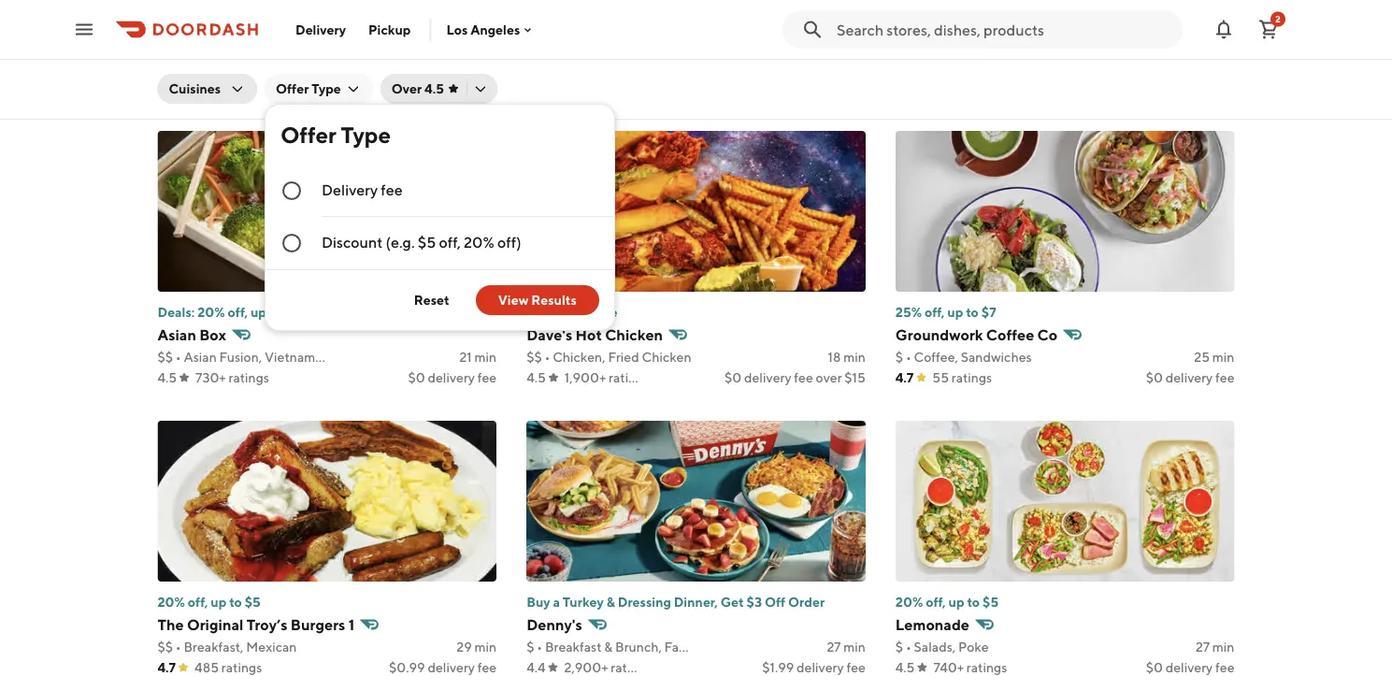 Task type: locate. For each thing, give the bounding box(es) containing it.
buy
[[527, 594, 550, 610]]

20% up basil
[[896, 14, 923, 30]]

buy a turkey & dressing dinner, get $3 off order
[[527, 594, 825, 610]]

to for groundwork coffee co
[[966, 304, 979, 320]]

$$ down dave's
[[527, 349, 542, 365]]

$5 up the original troy's burgers 1
[[245, 594, 261, 610]]

4.5
[[425, 81, 444, 96], [158, 370, 177, 385], [527, 370, 546, 385], [896, 660, 915, 675]]

$
[[896, 349, 903, 365], [527, 639, 534, 655], [896, 639, 903, 655]]

0 horizontal spatial 29
[[457, 639, 472, 655]]

delivery inside delivery button
[[295, 22, 346, 37]]

discount
[[322, 233, 383, 251]]

delivery button
[[284, 14, 357, 44]]

$5 up $$ • juice bars & smoothies, acai bowls
[[614, 14, 630, 30]]

ratings down $ • coffee, sandwiches
[[952, 370, 992, 385]]

breakfast up 2,900+
[[545, 639, 602, 655]]

bakery
[[224, 36, 273, 54]]

type down café
[[312, 81, 341, 96]]

off, right (e.g.
[[439, 233, 461, 251]]

29
[[826, 59, 841, 75], [457, 639, 472, 655]]

delivery for asian box
[[428, 370, 475, 385]]

$0 delivery fee for groundwork
[[1146, 370, 1235, 385]]

off, up fusion,
[[228, 304, 248, 320]]

chicken,
[[553, 349, 606, 365]]

ratings for bakery
[[241, 80, 281, 95]]

$ • salads, poke
[[896, 639, 989, 655]]

breakfast down "cheese"
[[956, 59, 1013, 75]]

• left salads, on the right of the page
[[906, 639, 911, 655]]

0 vertical spatial 4.7
[[896, 370, 914, 385]]

min
[[475, 59, 497, 75], [844, 59, 866, 75], [1213, 59, 1235, 75], [475, 349, 497, 365], [844, 349, 866, 365], [1213, 349, 1235, 365], [475, 639, 497, 655], [844, 639, 866, 655], [1213, 639, 1235, 655]]

1 vertical spatial breakfast
[[545, 639, 602, 655]]

• down the asian box
[[176, 349, 181, 365]]

$0 delivery fee for pitchoun
[[408, 80, 497, 95]]

$$
[[158, 59, 173, 75], [527, 59, 542, 75], [896, 59, 911, 75], [158, 349, 173, 365], [527, 349, 542, 365], [158, 639, 173, 655]]

• down dave's
[[545, 349, 550, 365]]

off, up original
[[188, 594, 208, 610]]

ratings down fried
[[609, 370, 649, 385]]

option group
[[265, 165, 614, 269]]

$$ down the
[[158, 639, 173, 655]]

$$ for cheese
[[896, 59, 911, 75]]

2 27 from the left
[[1196, 639, 1210, 655]]

min for basil & cheese cafe
[[1213, 59, 1235, 75]]

fried
[[608, 349, 639, 365]]

• left the juice
[[545, 59, 550, 75]]

offer type inside button
[[276, 81, 341, 96]]

4.7 left 55
[[896, 370, 914, 385]]

• left coffee,
[[906, 349, 911, 365]]

1 horizontal spatial 29
[[826, 59, 841, 75]]

$5 up vietnamese
[[285, 304, 301, 320]]

$$ up 4.6
[[158, 59, 173, 75]]

1 vertical spatial offer
[[280, 121, 336, 148]]

min for denny's
[[844, 639, 866, 655]]

to for lemonade
[[967, 594, 980, 610]]

$$ left the juice
[[527, 59, 542, 75]]

0 vertical spatial offer type
[[276, 81, 341, 96]]

min for pitchoun bakery & café
[[475, 59, 497, 75]]

offer type down offer type button
[[280, 121, 391, 148]]

29 up $0.99 delivery fee at the bottom left
[[457, 639, 472, 655]]

20% up the
[[158, 594, 185, 610]]

delivery up offer type button
[[295, 22, 346, 37]]

1 vertical spatial 29
[[457, 639, 472, 655]]

1 27 min from the left
[[827, 639, 866, 655]]

order
[[788, 594, 825, 610]]

ratings for hot
[[609, 370, 649, 385]]

off, up basil
[[926, 14, 946, 30]]

offer inside button
[[276, 81, 309, 96]]

0 vertical spatial offer
[[276, 81, 309, 96]]

chicken up fried
[[605, 326, 663, 344]]

$$ • chicken, fried chicken
[[527, 349, 692, 365]]

0 horizontal spatial 29 min
[[457, 639, 497, 655]]

ratings down $$ • breakfast, mexican
[[221, 660, 262, 675]]

$0 delivery fee for asian
[[408, 370, 497, 385]]

delivery inside delivery fee radio
[[322, 181, 378, 199]]

29 min for $$ • breakfast, mexican
[[457, 639, 497, 655]]

ratings down dessert at the left of page
[[241, 80, 281, 95]]

delivery
[[428, 80, 475, 95], [546, 304, 595, 320], [428, 370, 475, 385], [744, 370, 792, 385], [1166, 370, 1213, 385], [428, 660, 475, 675], [797, 660, 844, 675], [1166, 660, 1213, 675]]

turkey
[[563, 594, 604, 610]]

29 right bowls
[[826, 59, 841, 75]]

off, up the juice
[[557, 14, 577, 30]]

$1.99 delivery fee
[[762, 660, 866, 675]]

4.5 inside button
[[425, 81, 444, 96]]

delivery for the original troy's burgers 1
[[428, 660, 475, 675]]

chicken right fried
[[642, 349, 692, 365]]

4.5 right over
[[425, 81, 444, 96]]

0 horizontal spatial 27 min
[[827, 639, 866, 655]]

deals: 20% off, up to $5
[[158, 304, 301, 320]]

•
[[176, 59, 181, 75], [545, 59, 550, 75], [914, 59, 919, 75], [176, 349, 181, 365], [545, 349, 550, 365], [906, 349, 911, 365], [176, 639, 181, 655], [537, 639, 542, 655], [906, 639, 911, 655]]

to left $7
[[966, 304, 979, 320]]

$$ • lunch, dessert
[[158, 59, 272, 75]]

20% up lemonade
[[896, 594, 923, 610]]

chicken
[[605, 326, 663, 344], [642, 349, 692, 365]]

1 vertical spatial type
[[341, 121, 391, 148]]

los angeles
[[446, 22, 520, 37]]

to up poke
[[967, 594, 980, 610]]

off, for $$ • juice bars & smoothies, acai bowls
[[557, 14, 577, 30]]

2 27 min from the left
[[1196, 639, 1235, 655]]

4.5 down dave's
[[527, 370, 546, 385]]

up for basil & cheese cafe
[[949, 14, 965, 30]]

$5 up poke
[[983, 594, 999, 610]]

type up delivery fee
[[341, 121, 391, 148]]

1 horizontal spatial 4.7
[[896, 370, 914, 385]]

20% right angeles
[[527, 14, 554, 30]]

co
[[1038, 326, 1058, 344]]

1 horizontal spatial $3
[[747, 594, 762, 610]]

up for the original troy's burgers 1
[[211, 594, 227, 610]]

get
[[721, 594, 744, 610]]

4.5 for lemonade
[[896, 660, 915, 675]]

a
[[553, 594, 560, 610]]

4.5 down salads, on the right of the page
[[896, 660, 915, 675]]

up up groundwork
[[948, 304, 963, 320]]

0 vertical spatial type
[[312, 81, 341, 96]]

1 vertical spatial delivery
[[322, 181, 378, 199]]

27 min for lemonade
[[1196, 639, 1235, 655]]

& left café
[[276, 36, 285, 54]]

20% for $$ • cafe, breakfast
[[896, 14, 923, 30]]

1 vertical spatial 29 min
[[457, 639, 497, 655]]

to
[[598, 14, 611, 30], [967, 14, 980, 30], [269, 304, 282, 320], [966, 304, 979, 320], [229, 594, 242, 610], [967, 594, 980, 610]]

to up original
[[229, 594, 242, 610]]

29 min up $0.99 delivery fee at the bottom left
[[457, 639, 497, 655]]

2,900+ ratings
[[564, 660, 651, 675]]

min for asian box
[[475, 349, 497, 365]]

740+ ratings
[[934, 660, 1007, 675]]

offer down offer type button
[[280, 121, 336, 148]]

740+
[[934, 660, 964, 675]]

offer type button
[[265, 74, 373, 104]]

20% off, up to $5 up basil
[[896, 14, 999, 30]]

ratings down poke
[[967, 660, 1007, 675]]

20% off, up to $5 up lemonade
[[896, 594, 999, 610]]

type
[[312, 81, 341, 96], [341, 121, 391, 148]]

$3 right save
[[260, 14, 276, 30]]

20% off, up to $5 up the juice
[[527, 14, 630, 30]]

$5 up "cheese"
[[983, 14, 999, 30]]

sandwiches
[[961, 349, 1032, 365]]

0 vertical spatial delivery
[[295, 22, 346, 37]]

20% off, up to $5 for lemonade
[[896, 594, 999, 610]]

• up '4.4' at left bottom
[[537, 639, 542, 655]]

27 min
[[827, 639, 866, 655], [1196, 639, 1235, 655]]

20%
[[527, 14, 554, 30], [896, 14, 923, 30], [464, 233, 494, 251], [197, 304, 225, 320], [158, 594, 185, 610], [896, 594, 923, 610]]

20% off, up to $5 up original
[[158, 594, 261, 610]]

ratings for coffee
[[952, 370, 992, 385]]

4.5 for asian box
[[158, 370, 177, 385]]

• left the cafe,
[[914, 59, 919, 75]]

up up basil & cheese cafe
[[949, 14, 965, 30]]

breakfast
[[956, 59, 1013, 75], [545, 639, 602, 655]]

dave's
[[527, 326, 573, 344]]

to up basil & cheese cafe
[[967, 14, 980, 30]]

20% off, up to $5 for basil & cheese cafe
[[896, 14, 999, 30]]

up
[[580, 14, 596, 30], [949, 14, 965, 30], [251, 304, 266, 320], [948, 304, 963, 320], [211, 594, 227, 610], [949, 594, 965, 610]]

breakfast,
[[184, 639, 244, 655]]

save
[[230, 14, 258, 30]]

0 horizontal spatial 4.7
[[158, 660, 176, 675]]

cheese
[[955, 36, 1017, 54]]

ratings down $$ • asian fusion, vietnamese
[[229, 370, 269, 385]]

off, for $ • coffee, sandwiches
[[925, 304, 945, 320]]

0 horizontal spatial 27
[[827, 639, 841, 655]]

• for lemonade
[[906, 639, 911, 655]]

1 vertical spatial 4.7
[[158, 660, 176, 675]]

$3
[[260, 14, 276, 30], [747, 594, 762, 610]]

offer
[[276, 81, 309, 96], [280, 121, 336, 148]]

offer type
[[276, 81, 341, 96], [280, 121, 391, 148]]

asian up 730+ at the left of page
[[184, 349, 217, 365]]

off, up lemonade
[[926, 594, 946, 610]]

$ up '4.4' at left bottom
[[527, 639, 534, 655]]

asian
[[158, 326, 196, 344], [184, 349, 217, 365]]

&
[[276, 36, 285, 54], [942, 36, 952, 54], [616, 59, 624, 75], [607, 594, 615, 610], [604, 639, 613, 655]]

0 vertical spatial 29
[[826, 59, 841, 75]]

$1.99
[[762, 660, 794, 675]]

27 for denny's
[[827, 639, 841, 655]]

fee for asian box
[[478, 370, 497, 385]]

$$ down basil
[[896, 59, 911, 75]]

hot
[[576, 326, 602, 344]]

4.7 left 485
[[158, 660, 176, 675]]

25%
[[896, 304, 922, 320]]

asian down deals:
[[158, 326, 196, 344]]

the
[[158, 616, 184, 634]]

fee for the original troy's burgers 1
[[478, 660, 497, 675]]

29 min left the cafe,
[[826, 59, 866, 75]]

20% left off)
[[464, 233, 494, 251]]

view
[[498, 292, 529, 308]]

& right turkey
[[607, 594, 615, 610]]

up for groundwork coffee co
[[948, 304, 963, 320]]

off, inside the discount (e.g. $5 off, 20% off) radio
[[439, 233, 461, 251]]

1 27 from the left
[[827, 639, 841, 655]]

ratings
[[241, 80, 281, 95], [229, 370, 269, 385], [609, 370, 649, 385], [952, 370, 992, 385], [221, 660, 262, 675], [611, 660, 651, 675], [967, 660, 1007, 675]]

off, for $$ • cafe, breakfast
[[926, 14, 946, 30]]

$3 left off
[[747, 594, 762, 610]]

angeles
[[470, 22, 520, 37]]

$$ • asian fusion, vietnamese
[[158, 349, 336, 365]]

$$ • cafe, breakfast
[[896, 59, 1013, 75]]

troy's
[[247, 616, 288, 634]]

off, up groundwork
[[925, 304, 945, 320]]

• down the
[[176, 639, 181, 655]]

$5 for $$ • juice bars & smoothies, acai bowls
[[614, 14, 630, 30]]

asian box
[[158, 326, 226, 344]]

offer down café
[[276, 81, 309, 96]]

view results button
[[476, 285, 599, 315]]

off, for $$ • breakfast, mexican
[[188, 594, 208, 610]]

off)
[[497, 233, 521, 251]]

up up original
[[211, 594, 227, 610]]

0 horizontal spatial $3
[[260, 14, 276, 30]]

offer type down café
[[276, 81, 341, 96]]

0 vertical spatial breakfast
[[956, 59, 1013, 75]]

$ left salads, on the right of the page
[[896, 639, 903, 655]]

4.5 left 730+ at the left of page
[[158, 370, 177, 385]]

25 min
[[1194, 349, 1235, 365]]

0 vertical spatial 29 min
[[826, 59, 866, 75]]

delivery up discount
[[322, 181, 378, 199]]

1 horizontal spatial 27
[[1196, 639, 1210, 655]]

cuisines button
[[158, 74, 257, 104]]

$ left coffee,
[[896, 349, 903, 365]]

$5 right (e.g.
[[418, 233, 436, 251]]

1 horizontal spatial 27 min
[[1196, 639, 1235, 655]]

lemonade
[[896, 616, 970, 634]]

& up $$ • cafe, breakfast
[[942, 36, 952, 54]]

up up lemonade
[[949, 594, 965, 610]]

open menu image
[[73, 18, 95, 41]]

delivery for lemonade
[[1166, 660, 1213, 675]]

• for basil & cheese cafe
[[914, 59, 919, 75]]

delivery for delivery fee
[[322, 181, 378, 199]]

• up 4.6
[[176, 59, 181, 75]]

original
[[187, 616, 244, 634]]

$0
[[408, 80, 425, 95], [527, 304, 544, 320], [408, 370, 425, 385], [725, 370, 742, 385], [1146, 370, 1163, 385], [1146, 660, 1163, 675]]

fee inside radio
[[381, 181, 403, 199]]

26
[[1195, 59, 1210, 75]]

reset
[[414, 292, 450, 308]]

off, for $ • salads, poke
[[926, 594, 946, 610]]

1 horizontal spatial 29 min
[[826, 59, 866, 75]]

21
[[459, 349, 472, 365]]

fusion,
[[219, 349, 262, 365]]

delivery for delivery
[[295, 22, 346, 37]]



Task type: vqa. For each thing, say whether or not it's contained in the screenshot.
Items in the Popular Items The most commonly ordered items and dishes from this store
no



Task type: describe. For each thing, give the bounding box(es) containing it.
cafe,
[[922, 59, 954, 75]]

min for groundwork coffee co
[[1213, 349, 1235, 365]]

over
[[392, 81, 422, 96]]

smoothies,
[[627, 59, 693, 75]]

min for the original troy's burgers 1
[[475, 639, 497, 655]]

27 min for denny's
[[827, 639, 866, 655]]

salads,
[[914, 639, 956, 655]]

over 4.5 button
[[380, 74, 497, 104]]

Discount (e.g. $5 off, 20% off) radio
[[265, 217, 614, 269]]

spend
[[158, 14, 197, 30]]

20% inside the discount (e.g. $5 off, 20% off) radio
[[464, 233, 494, 251]]

denny's
[[527, 616, 582, 634]]

0 vertical spatial asian
[[158, 326, 196, 344]]

• for pitchoun bakery & café
[[176, 59, 181, 75]]

café
[[289, 36, 322, 54]]

cuisines
[[169, 81, 221, 96]]

$0.99
[[389, 660, 425, 675]]

pickup
[[368, 22, 411, 37]]

0 vertical spatial $3
[[260, 14, 276, 30]]

pitchoun
[[158, 36, 221, 54]]

dressing
[[618, 594, 671, 610]]

delivery for dave's hot chicken
[[744, 370, 792, 385]]

20% off, up to $5 for the original troy's burgers 1
[[158, 594, 261, 610]]

$0.99 delivery fee
[[389, 660, 497, 675]]

4.7 for the original troy's burgers 1
[[158, 660, 176, 675]]

coffee,
[[914, 349, 958, 365]]

$ for denny's
[[527, 639, 534, 655]]

deals:
[[158, 304, 195, 320]]

family
[[664, 639, 704, 655]]

pickup button
[[357, 14, 422, 44]]

1
[[348, 616, 354, 634]]

dessert
[[227, 59, 272, 75]]

$$ for troy's
[[158, 639, 173, 655]]

0 horizontal spatial breakfast
[[545, 639, 602, 655]]

up for lemonade
[[949, 594, 965, 610]]

27 for lemonade
[[1196, 639, 1210, 655]]

basil & cheese cafe
[[896, 36, 1062, 54]]

$0 for asian
[[408, 370, 425, 385]]

fee for denny's
[[847, 660, 866, 675]]

delivery for pitchoun bakery & café
[[428, 80, 475, 95]]

fee for dave's hot chicken
[[794, 370, 813, 385]]

18 min
[[828, 349, 866, 365]]

20% for $ • salads, poke
[[896, 594, 923, 610]]

2,900+
[[564, 660, 608, 675]]

dinner,
[[674, 594, 718, 610]]

delivery for denny's
[[797, 660, 844, 675]]

$5 inside radio
[[418, 233, 436, 251]]

burgers
[[291, 616, 345, 634]]

• for dave's hot chicken
[[545, 349, 550, 365]]

spend $20, save $3
[[158, 14, 276, 30]]

brunch,
[[615, 639, 662, 655]]

$5 for $$ • breakfast, mexican
[[245, 594, 261, 610]]

up up the bars on the left top of page
[[580, 14, 596, 30]]

notification bell image
[[1213, 18, 1235, 41]]

view results
[[498, 292, 577, 308]]

$0 for pitchoun
[[408, 80, 425, 95]]

29 min for $$ • juice bars & smoothies, acai bowls
[[826, 59, 866, 75]]

• for asian box
[[176, 349, 181, 365]]

$15
[[845, 370, 866, 385]]

to for the original troy's burgers 1
[[229, 594, 242, 610]]

& up 2,900+ ratings
[[604, 639, 613, 655]]

485
[[195, 660, 219, 675]]

to up the bars on the left top of page
[[598, 14, 611, 30]]

$$ for &
[[158, 59, 173, 75]]

0 vertical spatial chicken
[[605, 326, 663, 344]]

discount (e.g. $5 off, 20% off)
[[322, 233, 521, 251]]

ratings for box
[[229, 370, 269, 385]]

1,000+ ratings
[[195, 80, 281, 95]]

$0 for dave's
[[725, 370, 742, 385]]

1,900+
[[565, 370, 606, 385]]

1 vertical spatial $3
[[747, 594, 762, 610]]

$$ • juice bars & smoothies, acai bowls
[[527, 59, 761, 75]]

fee for lemonade
[[1216, 660, 1235, 675]]

• for denny's
[[537, 639, 542, 655]]

4.6
[[158, 80, 177, 95]]

$ • breakfast & brunch, family meals
[[527, 639, 742, 655]]

juice
[[553, 59, 585, 75]]

22
[[457, 59, 472, 75]]

type inside button
[[312, 81, 341, 96]]

groundwork coffee co
[[896, 326, 1058, 344]]

los angeles button
[[446, 22, 535, 37]]

to up vietnamese
[[269, 304, 282, 320]]

delivery fee
[[322, 181, 403, 199]]

min for dave's hot chicken
[[844, 349, 866, 365]]

meals
[[706, 639, 742, 655]]

bowls
[[725, 59, 761, 75]]

fee for pitchoun bakery & café
[[478, 80, 497, 95]]

$5 for $ • salads, poke
[[983, 594, 999, 610]]

$20,
[[200, 14, 228, 30]]

1 vertical spatial offer type
[[280, 121, 391, 148]]

55 ratings
[[933, 370, 992, 385]]

25
[[1194, 349, 1210, 365]]

29 for $$ • breakfast, mexican
[[457, 639, 472, 655]]

Store search: begin typing to search for stores available on DoorDash text field
[[837, 19, 1172, 40]]

cafe
[[1020, 36, 1062, 54]]

4.5 for dave's hot chicken
[[527, 370, 546, 385]]

2 button
[[1250, 11, 1288, 48]]

fee for groundwork coffee co
[[1216, 370, 1235, 385]]

delivery for groundwork coffee co
[[1166, 370, 1213, 385]]

730+ ratings
[[196, 370, 269, 385]]

$0 delivery fee over $15
[[725, 370, 866, 385]]

los
[[446, 22, 468, 37]]

the original troy's burgers 1
[[158, 616, 354, 634]]

$ • coffee, sandwiches
[[896, 349, 1032, 365]]

20% for $$ • juice bars & smoothies, acai bowls
[[527, 14, 554, 30]]

$ for groundwork coffee co
[[896, 349, 903, 365]]

$ for lemonade
[[896, 639, 903, 655]]

22 min
[[457, 59, 497, 75]]

21 min
[[459, 349, 497, 365]]

1 vertical spatial asian
[[184, 349, 217, 365]]

Delivery fee radio
[[265, 165, 614, 217]]

485 ratings
[[195, 660, 262, 675]]

1 horizontal spatial breakfast
[[956, 59, 1013, 75]]

1 vertical spatial chicken
[[642, 349, 692, 365]]

$0 for groundwork
[[1146, 370, 1163, 385]]

ratings down the $ • breakfast & brunch, family meals
[[611, 660, 651, 675]]

1 items, open order cart image
[[1258, 18, 1280, 41]]

to for basil & cheese cafe
[[967, 14, 980, 30]]

$$ down the asian box
[[158, 349, 173, 365]]

coffee
[[986, 326, 1034, 344]]

$$ for chicken
[[527, 349, 542, 365]]

mexican
[[246, 639, 297, 655]]

acai
[[696, 59, 722, 75]]

ratings for original
[[221, 660, 262, 675]]

vietnamese
[[265, 349, 336, 365]]

min for lemonade
[[1213, 639, 1235, 655]]

option group containing delivery fee
[[265, 165, 614, 269]]

& right the bars on the left top of page
[[616, 59, 624, 75]]

$7
[[982, 304, 996, 320]]

box
[[199, 326, 226, 344]]

2
[[1276, 14, 1281, 24]]

20% up box
[[197, 304, 225, 320]]

up up $$ • asian fusion, vietnamese
[[251, 304, 266, 320]]

pitchoun bakery & café
[[158, 36, 322, 54]]

$$ • breakfast, mexican
[[158, 639, 297, 655]]

$5 for $$ • cafe, breakfast
[[983, 14, 999, 30]]

over
[[816, 370, 842, 385]]

20% for $$ • breakfast, mexican
[[158, 594, 185, 610]]

1,900+ ratings
[[565, 370, 649, 385]]

• for groundwork coffee co
[[906, 349, 911, 365]]

29 for $$ • juice bars & smoothies, acai bowls
[[826, 59, 841, 75]]

18
[[828, 349, 841, 365]]

(e.g.
[[386, 233, 415, 251]]

• for the original troy's burgers 1
[[176, 639, 181, 655]]

4.7 for groundwork coffee co
[[896, 370, 914, 385]]

over 4.5
[[392, 81, 444, 96]]

poke
[[958, 639, 989, 655]]



